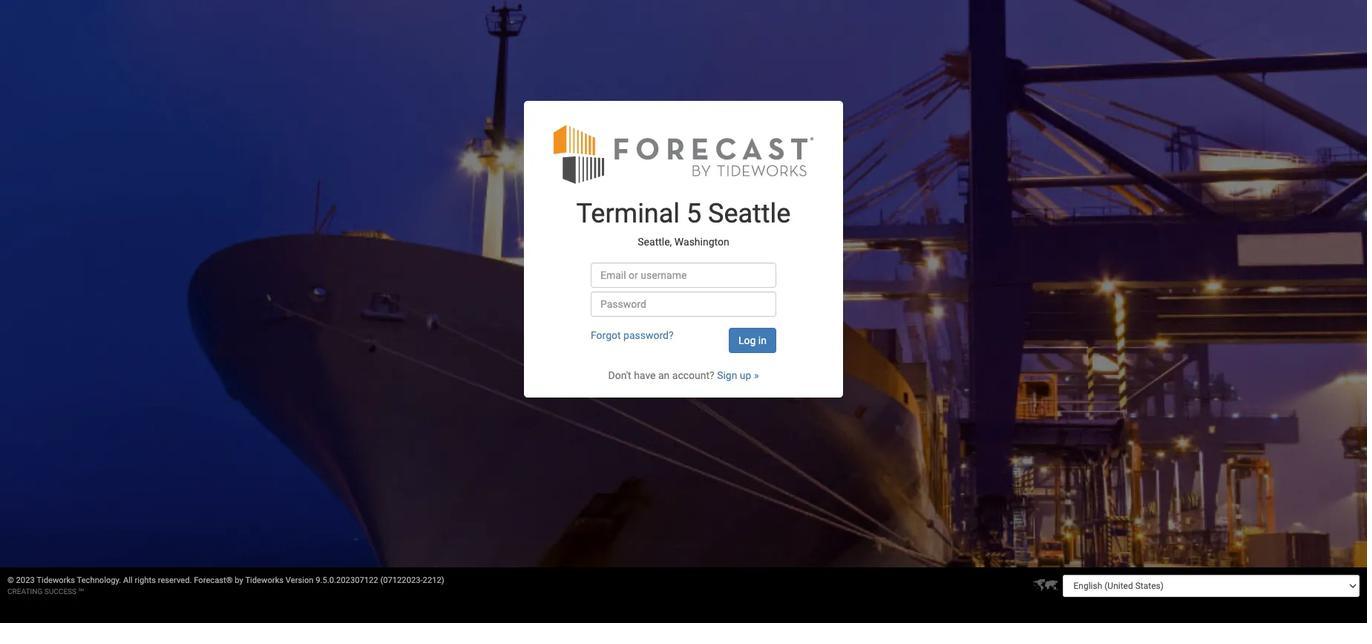Task type: describe. For each thing, give the bounding box(es) containing it.
account?
[[673, 370, 715, 382]]

℠
[[78, 588, 84, 596]]

up
[[740, 370, 752, 382]]

log in button
[[729, 328, 777, 353]]

an
[[659, 370, 670, 382]]

by
[[235, 576, 243, 586]]

seattle
[[708, 198, 791, 229]]

don't
[[609, 370, 632, 382]]

Password password field
[[591, 292, 777, 317]]

in
[[759, 335, 767, 347]]

creating
[[7, 588, 43, 596]]

success
[[44, 588, 77, 596]]

all
[[123, 576, 133, 586]]

forgot password? log in
[[591, 330, 767, 347]]

terminal
[[577, 198, 680, 229]]

seattle,
[[638, 236, 672, 248]]

5
[[687, 198, 702, 229]]

don't have an account? sign up »
[[609, 370, 759, 382]]



Task type: vqa. For each thing, say whether or not it's contained in the screenshot.
Log in button
yes



Task type: locate. For each thing, give the bounding box(es) containing it.
password?
[[624, 330, 674, 342]]

1 tideworks from the left
[[37, 576, 75, 586]]

technology.
[[77, 576, 121, 586]]

sign
[[717, 370, 738, 382]]

reserved.
[[158, 576, 192, 586]]

©
[[7, 576, 14, 586]]

terminal 5 seattle seattle, washington
[[577, 198, 791, 248]]

1 horizontal spatial tideworks
[[245, 576, 284, 586]]

2212)
[[423, 576, 445, 586]]

tideworks
[[37, 576, 75, 586], [245, 576, 284, 586]]

version
[[286, 576, 314, 586]]

2023
[[16, 576, 35, 586]]

rights
[[135, 576, 156, 586]]

2 tideworks from the left
[[245, 576, 284, 586]]

forecast®
[[194, 576, 233, 586]]

Email or username text field
[[591, 263, 777, 288]]

forecast® by tideworks image
[[554, 123, 814, 185]]

washington
[[675, 236, 730, 248]]

tideworks right by
[[245, 576, 284, 586]]

have
[[634, 370, 656, 382]]

9.5.0.202307122
[[316, 576, 378, 586]]

log
[[739, 335, 756, 347]]

»
[[754, 370, 759, 382]]

0 horizontal spatial tideworks
[[37, 576, 75, 586]]

forgot password? link
[[591, 330, 674, 342]]

© 2023 tideworks technology. all rights reserved. forecast® by tideworks version 9.5.0.202307122 (07122023-2212) creating success ℠
[[7, 576, 445, 596]]

tideworks up success
[[37, 576, 75, 586]]

sign up » link
[[717, 370, 759, 382]]

forgot
[[591, 330, 621, 342]]

(07122023-
[[380, 576, 423, 586]]



